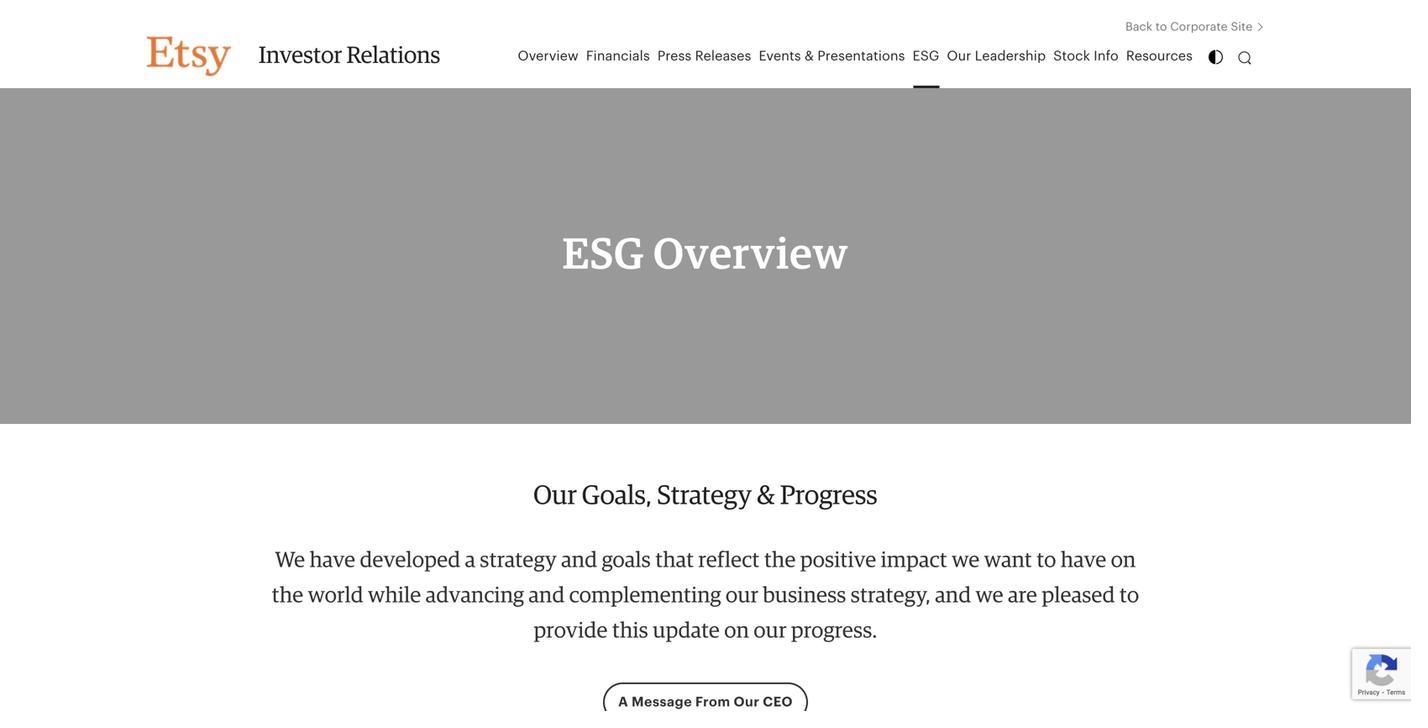 Task type: vqa. For each thing, say whether or not it's contained in the screenshot.
ESG
yes



Task type: locate. For each thing, give the bounding box(es) containing it.
1 horizontal spatial esg
[[913, 50, 939, 63]]

presentations
[[818, 50, 905, 63]]

2 horizontal spatial to
[[1156, 21, 1167, 33]]

1 horizontal spatial the
[[764, 550, 796, 572]]

2 vertical spatial our
[[734, 696, 760, 709]]

have up pleased
[[1061, 550, 1107, 572]]

0 horizontal spatial our
[[534, 483, 577, 510]]

our
[[726, 586, 759, 607], [754, 621, 787, 643]]

on up pleased
[[1111, 550, 1136, 572]]

to right pleased
[[1120, 586, 1139, 607]]

2 have from the left
[[1061, 550, 1107, 572]]

the down we
[[272, 586, 304, 607]]

on right update
[[724, 621, 749, 643]]

progress.
[[791, 621, 877, 643]]

0 vertical spatial on
[[1111, 550, 1136, 572]]

0 vertical spatial we
[[952, 550, 980, 572]]

events & presentations link
[[756, 33, 909, 88]]

0 horizontal spatial to
[[1037, 550, 1056, 572]]

0 horizontal spatial esg
[[563, 234, 645, 278]]

the up business
[[764, 550, 796, 572]]

investor relations
[[259, 45, 440, 68]]

strategy
[[480, 550, 557, 572]]

our down business
[[754, 621, 787, 643]]

0 horizontal spatial &
[[757, 483, 775, 510]]

1 vertical spatial on
[[724, 621, 749, 643]]

our left 'ceo'
[[734, 696, 760, 709]]

message
[[632, 696, 692, 709]]

we
[[952, 550, 980, 572], [976, 586, 1004, 607]]

1 vertical spatial &
[[757, 483, 775, 510]]

2 vertical spatial to
[[1120, 586, 1139, 607]]

0 vertical spatial to
[[1156, 21, 1167, 33]]

1 horizontal spatial overview
[[654, 234, 849, 278]]

1 vertical spatial our
[[754, 621, 787, 643]]

are
[[1008, 586, 1038, 607]]

to right back
[[1156, 21, 1167, 33]]

& right events
[[805, 50, 814, 63]]

leadership
[[975, 50, 1046, 63]]

a message from our ceo link
[[603, 683, 808, 712]]

2 horizontal spatial our
[[947, 50, 971, 63]]

esg
[[913, 50, 939, 63], [563, 234, 645, 278]]

our leadership link
[[944, 33, 1050, 88]]

we left are
[[976, 586, 1004, 607]]

that
[[655, 550, 694, 572]]

1 vertical spatial the
[[272, 586, 304, 607]]

press
[[658, 50, 692, 63]]

1 horizontal spatial to
[[1120, 586, 1139, 607]]

back to corporate site
[[1126, 21, 1256, 33]]

relations
[[347, 45, 440, 68]]

None search field
[[1226, 51, 1252, 65]]

strategy,
[[851, 586, 931, 607]]

resources link
[[1123, 33, 1197, 88]]

resources
[[1126, 50, 1193, 63]]

our down reflect
[[726, 586, 759, 607]]

from
[[695, 696, 730, 709]]

financials link
[[583, 33, 654, 88]]

our
[[947, 50, 971, 63], [534, 483, 577, 510], [734, 696, 760, 709]]

releases
[[695, 50, 751, 63]]

a message from our ceo
[[618, 696, 793, 709]]

the
[[764, 550, 796, 572], [272, 586, 304, 607]]

0 horizontal spatial the
[[272, 586, 304, 607]]

have up world
[[310, 550, 356, 572]]

overview
[[518, 50, 579, 63], [654, 234, 849, 278]]

this
[[612, 621, 648, 643]]

our left goals,
[[534, 483, 577, 510]]

our right "esg" link
[[947, 50, 971, 63]]

1 horizontal spatial &
[[805, 50, 814, 63]]

have
[[310, 550, 356, 572], [1061, 550, 1107, 572]]

0 vertical spatial overview
[[518, 50, 579, 63]]

1 vertical spatial to
[[1037, 550, 1056, 572]]

& right strategy
[[757, 483, 775, 510]]

investor
[[259, 45, 342, 68]]

0 horizontal spatial have
[[310, 550, 356, 572]]

0 vertical spatial our
[[726, 586, 759, 607]]

positive
[[800, 550, 877, 572]]

and left goals
[[561, 550, 597, 572]]

on
[[1111, 550, 1136, 572], [724, 621, 749, 643]]

etsy logo image
[[147, 37, 231, 76]]

0 vertical spatial the
[[764, 550, 796, 572]]

to right want
[[1037, 550, 1056, 572]]

and
[[561, 550, 597, 572], [529, 586, 565, 607], [935, 586, 971, 607]]

site
[[1231, 21, 1253, 33]]

to
[[1156, 21, 1167, 33], [1037, 550, 1056, 572], [1120, 586, 1139, 607]]

want
[[984, 550, 1032, 572]]

world
[[308, 586, 364, 607]]

1 horizontal spatial have
[[1061, 550, 1107, 572]]

a
[[465, 550, 476, 572]]

0 horizontal spatial on
[[724, 621, 749, 643]]

&
[[805, 50, 814, 63], [757, 483, 775, 510]]

0 vertical spatial &
[[805, 50, 814, 63]]

we left want
[[952, 550, 980, 572]]

ceo
[[763, 696, 793, 709]]

stock info link
[[1050, 33, 1123, 88]]



Task type: describe. For each thing, give the bounding box(es) containing it.
0 vertical spatial esg
[[913, 50, 939, 63]]

complementing
[[569, 586, 721, 607]]

goals
[[602, 550, 651, 572]]

a
[[618, 696, 628, 709]]

corporate
[[1170, 21, 1228, 33]]

developed
[[360, 550, 461, 572]]

0 vertical spatial our
[[947, 50, 971, 63]]

esg overview
[[563, 234, 849, 278]]

overview financials press releases events & presentations esg our leadership stock info resources
[[518, 50, 1193, 63]]

progress
[[780, 483, 878, 510]]

we
[[275, 550, 305, 572]]

1 horizontal spatial on
[[1111, 550, 1136, 572]]

and up provide
[[529, 586, 565, 607]]

1 vertical spatial we
[[976, 586, 1004, 607]]

press releases link
[[654, 33, 756, 88]]

advancing
[[426, 586, 524, 607]]

events
[[759, 50, 801, 63]]

1 have from the left
[[310, 550, 356, 572]]

1 horizontal spatial our
[[734, 696, 760, 709]]

1 vertical spatial overview
[[654, 234, 849, 278]]

1 vertical spatial esg
[[563, 234, 645, 278]]

impact
[[881, 550, 948, 572]]

we have developed a strategy and goals that reflect the positive impact we want to have on the world while advancing and complementing our business strategy, and we are pleased to provide this update on our progress.
[[272, 550, 1139, 643]]

info
[[1094, 50, 1119, 63]]

financials
[[586, 50, 650, 63]]

business
[[763, 586, 846, 607]]

0 horizontal spatial overview
[[518, 50, 579, 63]]

our goals, strategy & progress
[[534, 483, 878, 510]]

back
[[1126, 21, 1153, 33]]

stock
[[1054, 50, 1090, 63]]

overview link
[[514, 33, 583, 88]]

provide
[[534, 621, 608, 643]]

back to corporate site link
[[1126, 21, 1264, 33]]

pleased
[[1042, 586, 1115, 607]]

1 vertical spatial our
[[534, 483, 577, 510]]

reflect
[[699, 550, 760, 572]]

and down impact
[[935, 586, 971, 607]]

esg link
[[909, 33, 944, 88]]

update
[[653, 621, 720, 643]]

goals,
[[582, 483, 652, 510]]

while
[[368, 586, 421, 607]]

strategy
[[657, 483, 752, 510]]



